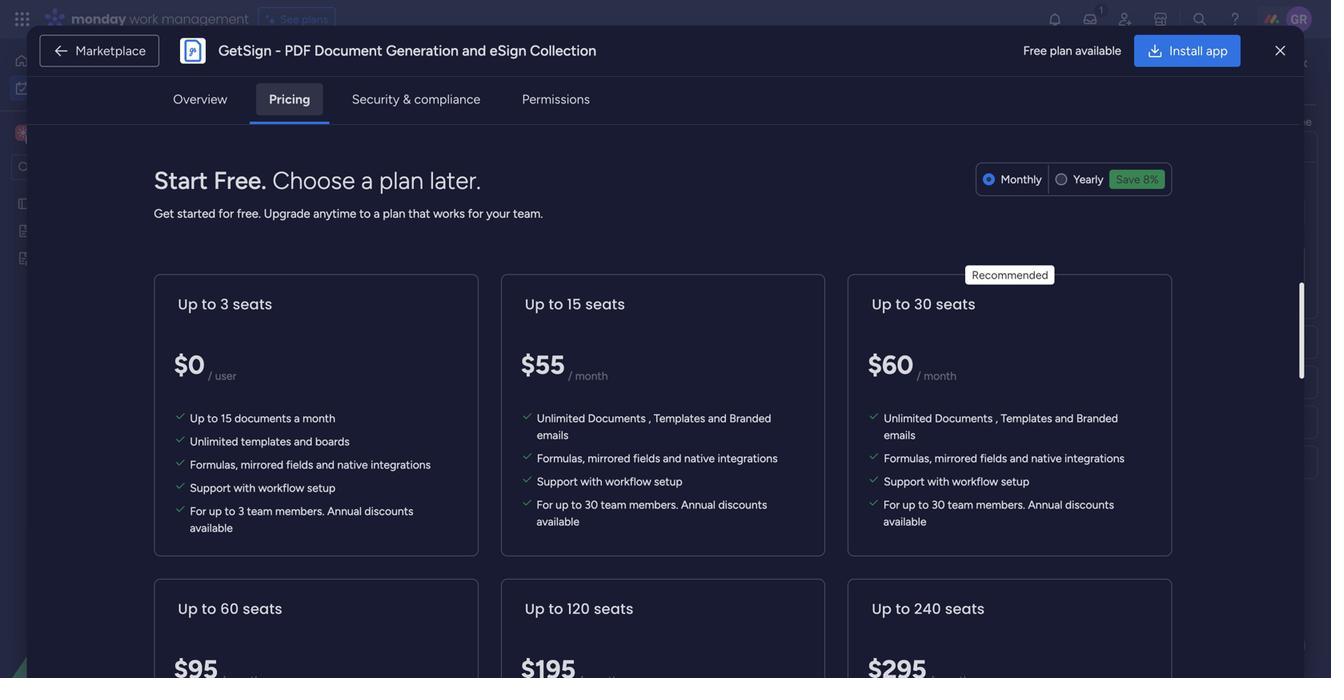 Task type: describe. For each thing, give the bounding box(es) containing it.
workspace image
[[18, 124, 29, 142]]

marketplace button
[[39, 35, 160, 67]]

yearly
[[1074, 172, 1104, 186]]

week for next
[[305, 457, 343, 477]]

get
[[154, 206, 174, 221]]

security
[[352, 92, 400, 107]]

1 vertical spatial greg robinson image
[[1051, 254, 1075, 278]]

0 horizontal spatial mirrored
[[241, 458, 284, 471]]

should
[[1105, 177, 1138, 191]]

support with workflow setup for $55
[[537, 475, 683, 488]]

to do list
[[1255, 72, 1301, 85]]

240
[[915, 599, 942, 619]]

0 horizontal spatial fields
[[286, 458, 313, 471]]

-
[[275, 42, 281, 59]]

for for $55
[[537, 498, 553, 512]]

/ right dates
[[350, 197, 358, 218]]

compliance
[[414, 92, 481, 107]]

templates for $55
[[654, 411, 706, 425]]

management
[[162, 10, 249, 28]]

annual for $55
[[681, 498, 716, 512]]

0 horizontal spatial setup
[[307, 481, 336, 495]]

your
[[486, 206, 510, 221]]

0 horizontal spatial month
[[303, 411, 335, 425]]

started
[[177, 206, 216, 221]]

the
[[1070, 115, 1086, 129]]

past
[[270, 197, 301, 218]]

dapulse x slim image
[[1276, 41, 1286, 60]]

priority
[[1038, 456, 1074, 469]]

past dates / 2 items
[[270, 197, 398, 218]]

list
[[1286, 72, 1301, 85]]

to
[[1255, 72, 1267, 85]]

up to 3 seats
[[178, 294, 273, 315]]

emails for $60
[[884, 428, 916, 442]]

whose items should we show?
[[1038, 177, 1191, 191]]

esign
[[490, 42, 527, 59]]

2 project management link from the top
[[811, 309, 959, 337]]

getsign - pdf document generation and esign collection
[[218, 42, 597, 59]]

free plan available
[[1024, 43, 1122, 58]]

this week /
[[270, 399, 355, 420]]

and left boards
[[294, 435, 313, 448]]

people
[[1195, 115, 1230, 129]]

see
[[280, 12, 299, 26]]

management for 3rd project management link from the bottom of the page
[[853, 289, 919, 303]]

annual for $60
[[1028, 498, 1063, 512]]

you'd
[[1232, 115, 1259, 129]]

seats for up to 240 seats
[[945, 599, 985, 619]]

documents
[[235, 411, 291, 425]]

0 horizontal spatial 3
[[220, 294, 229, 315]]

and down boards
[[316, 458, 335, 471]]

whose
[[1038, 177, 1073, 191]]

documents for $55
[[588, 411, 646, 425]]

overview button
[[160, 83, 240, 115]]

choose the boards, columns and people you'd like to see
[[1028, 115, 1312, 129]]

private board image
[[17, 251, 32, 266]]

select product image
[[14, 11, 30, 27]]

security & compliance
[[352, 92, 481, 107]]

0 horizontal spatial support with workflow setup
[[190, 481, 336, 495]]

formulas, mirrored fields and native integrations for $55
[[537, 451, 778, 465]]

see plans
[[280, 12, 328, 26]]

0 vertical spatial plan
[[1050, 43, 1073, 58]]

later / 0 items
[[270, 572, 358, 593]]

for up to 3 team members. annual discounts available
[[190, 504, 414, 535]]

permissions
[[522, 92, 590, 107]]

do
[[1270, 72, 1283, 85]]

/ inside $55 / month
[[568, 369, 573, 383]]

up to 30 seats
[[872, 294, 976, 315]]

boards
[[315, 435, 350, 448]]

see plans button
[[258, 7, 336, 31]]

main workspace
[[37, 125, 131, 141]]

emails for $55
[[537, 428, 569, 442]]

column for priority column
[[1076, 456, 1116, 469]]

members. for $60
[[976, 498, 1026, 512]]

and left group
[[663, 451, 682, 465]]

30 for $60
[[932, 498, 945, 512]]

project for 3rd project management link from the top
[[814, 491, 850, 505]]

up for up to 15 documents a month
[[190, 411, 205, 425]]

later
[[270, 572, 306, 593]]

native for $55
[[685, 451, 715, 465]]

permissions button
[[509, 83, 603, 115]]

with for $55
[[581, 475, 603, 488]]

0 horizontal spatial unlimited
[[190, 435, 238, 448]]

board
[[871, 457, 900, 470]]

15 for documents
[[221, 411, 232, 425]]

monday marketplace image
[[1153, 11, 1169, 27]]

notifications image
[[1047, 11, 1063, 27]]

2 people from the top
[[1001, 457, 1035, 470]]

start
[[154, 166, 208, 195]]

0 horizontal spatial support
[[190, 481, 231, 495]]

$55 / month
[[521, 349, 608, 383]]

items left the should
[[1075, 177, 1103, 191]]

1 vertical spatial plan
[[379, 166, 424, 195]]

up to 15 seats
[[525, 294, 625, 315]]

support for $55
[[537, 475, 578, 488]]

16
[[1127, 490, 1137, 503]]

like
[[1262, 115, 1279, 129]]

new item
[[260, 490, 309, 504]]

install app
[[1170, 43, 1228, 58]]

and up priority
[[1056, 411, 1074, 425]]

branded for $55
[[730, 411, 772, 425]]

up to 15 documents a month
[[190, 411, 335, 425]]

up for up to 3 seats
[[178, 294, 198, 315]]

up to 120 seats
[[525, 599, 634, 619]]

1 vertical spatial item
[[295, 519, 317, 532]]

my
[[236, 60, 273, 96]]

overview
[[173, 92, 228, 107]]

and left esign
[[462, 42, 486, 59]]

home
[[35, 54, 66, 68]]

user
[[215, 369, 237, 383]]

and left people
[[1174, 115, 1192, 129]]

today
[[270, 255, 315, 275]]

home link
[[10, 48, 195, 74]]

0 horizontal spatial formulas, mirrored fields and native integrations
[[190, 458, 431, 471]]

workflow for $60
[[953, 475, 999, 488]]

my work
[[236, 60, 344, 96]]

item
[[286, 490, 309, 504]]

pdf
[[285, 42, 311, 59]]

robinson
[[1112, 259, 1162, 273]]

$0
[[174, 349, 205, 380]]

column for date column
[[1064, 416, 1103, 429]]

0 horizontal spatial choose
[[273, 166, 355, 195]]

0 horizontal spatial formulas,
[[190, 458, 238, 471]]

this
[[270, 399, 299, 420]]

$0 / user
[[174, 349, 237, 383]]

columns
[[1129, 115, 1171, 129]]

next
[[270, 457, 302, 477]]

lottie animation element
[[0, 517, 204, 678]]

60
[[220, 599, 239, 619]]

Filter dashboard by text search field
[[304, 127, 450, 152]]

lottie animation image
[[0, 517, 204, 678]]

3 project management link from the top
[[811, 483, 959, 510]]

monday
[[71, 10, 126, 28]]

up to 60 seats
[[178, 599, 283, 619]]

install
[[1170, 43, 1204, 58]]

discounts inside for up to 3 team members. annual discounts available
[[365, 504, 414, 518]]

save
[[1117, 172, 1141, 186]]

seats for up to 3 seats
[[233, 294, 273, 315]]

2 vertical spatial a
[[294, 411, 300, 425]]

templates for $60
[[1001, 411, 1053, 425]]

item inside the next week / 1 item
[[365, 461, 388, 475]]

show?
[[1159, 177, 1191, 191]]

integrations for $60
[[1065, 451, 1125, 465]]

team for $55
[[601, 498, 627, 512]]

items inside past dates / 2 items
[[370, 202, 398, 215]]

help image
[[1228, 11, 1244, 27]]

0 vertical spatial a
[[361, 166, 373, 195]]

boards,
[[1089, 115, 1126, 129]]

free
[[1024, 43, 1047, 58]]

next week / 1 item
[[270, 457, 388, 477]]

support with workflow setup for $60
[[884, 475, 1030, 488]]

1 project management link from the top
[[811, 281, 959, 308]]

get started for free. upgrade anytime to a plan that works for your team.
[[154, 206, 543, 221]]

templates
[[241, 435, 291, 448]]



Task type: locate. For each thing, give the bounding box(es) containing it.
1 horizontal spatial formulas,
[[537, 451, 585, 465]]

week down boards
[[305, 457, 343, 477]]

up for $60
[[903, 498, 916, 512]]

month right $60
[[924, 369, 957, 383]]

up left 60
[[178, 599, 198, 619]]

1 vertical spatial column
[[1076, 456, 1116, 469]]

0 vertical spatial management
[[853, 289, 919, 303]]

1 horizontal spatial branded
[[1077, 411, 1119, 425]]

items left that
[[370, 202, 398, 215]]

and up group
[[708, 411, 727, 425]]

up up $60
[[872, 294, 892, 315]]

1 documents from the left
[[588, 411, 646, 425]]

2 horizontal spatial unlimited
[[884, 411, 933, 425]]

formulas, mirrored fields and native integrations for $60
[[884, 451, 1125, 465]]

120
[[567, 599, 590, 619]]

and left priority
[[1010, 451, 1029, 465]]

app
[[1207, 43, 1228, 58]]

item right add
[[295, 519, 317, 532]]

/ right today
[[319, 255, 326, 275]]

month
[[575, 369, 608, 383], [924, 369, 957, 383], [303, 411, 335, 425]]

members.
[[629, 498, 679, 512], [976, 498, 1026, 512], [275, 504, 325, 518]]

project management for 3rd project management link from the bottom of the page
[[814, 289, 919, 303]]

team for $60
[[948, 498, 974, 512]]

seats for up to 60 seats
[[243, 599, 283, 619]]

0 vertical spatial 3
[[220, 294, 229, 315]]

management for 3rd project management link from the top
[[853, 491, 919, 505]]

1 horizontal spatial for
[[537, 498, 553, 512]]

branded
[[730, 411, 772, 425], [1077, 411, 1119, 425]]

1 horizontal spatial documents
[[935, 411, 993, 425]]

1 horizontal spatial up
[[556, 498, 569, 512]]

month inside $60 / month
[[924, 369, 957, 383]]

people
[[1001, 255, 1035, 269], [1001, 457, 1035, 470]]

search everything image
[[1192, 11, 1208, 27]]

1 horizontal spatial date
[[1110, 457, 1134, 470]]

free.
[[214, 166, 267, 195]]

up for up to 30 seats
[[872, 294, 892, 315]]

fields for $55
[[633, 451, 661, 465]]

0 vertical spatial greg robinson image
[[1287, 6, 1313, 32]]

option
[[0, 189, 204, 193]]

2 right anytime
[[361, 202, 368, 215]]

branded up priority column in the right of the page
[[1077, 411, 1119, 425]]

mirrored for $60
[[935, 451, 978, 465]]

1 horizontal spatial templates
[[1001, 411, 1053, 425]]

recommended
[[972, 268, 1049, 282]]

security & compliance button
[[339, 83, 493, 115]]

setup for $60
[[1001, 475, 1030, 488]]

discounts for $60
[[1066, 498, 1115, 512]]

seats
[[233, 294, 273, 315], [586, 294, 625, 315], [936, 294, 976, 315], [243, 599, 283, 619], [594, 599, 634, 619], [945, 599, 985, 619]]

seats right 60
[[243, 599, 283, 619]]

seats down recommended
[[936, 294, 976, 315]]

/
[[350, 197, 358, 218], [319, 255, 326, 275], [208, 369, 212, 383], [568, 369, 573, 383], [917, 369, 921, 383], [344, 399, 351, 420], [347, 457, 354, 477], [310, 572, 317, 593]]

2 horizontal spatial month
[[924, 369, 957, 383]]

generation
[[386, 42, 459, 59]]

greg robinson image up list
[[1287, 6, 1313, 32]]

, for $55
[[649, 411, 651, 425]]

1 image
[[1095, 1, 1109, 19]]

formulas, mirrored fields and native integrations down boards
[[190, 458, 431, 471]]

1 horizontal spatial workflow
[[605, 475, 652, 488]]

1 horizontal spatial 2
[[361, 202, 368, 215]]

column up mar
[[1076, 456, 1116, 469]]

support with workflow setup
[[537, 475, 683, 488], [884, 475, 1030, 488], [190, 481, 336, 495]]

emails down $55 / month
[[537, 428, 569, 442]]

1 templates from the left
[[654, 411, 706, 425]]

date up priority
[[1038, 416, 1062, 429]]

$60
[[868, 349, 914, 380]]

1 emails from the left
[[537, 428, 569, 442]]

branded up group
[[730, 411, 772, 425]]

2 emails from the left
[[884, 428, 916, 442]]

2 vertical spatial management
[[853, 491, 919, 505]]

up inside for up to 3 team members. annual discounts available
[[209, 504, 222, 518]]

None search field
[[304, 127, 450, 152]]

up left 120
[[525, 599, 545, 619]]

1 horizontal spatial item
[[365, 461, 388, 475]]

up up the $0
[[178, 294, 198, 315]]

native down boards
[[337, 458, 368, 471]]

,
[[649, 411, 651, 425], [996, 411, 999, 425]]

2 , from the left
[[996, 411, 999, 425]]

annual down "1"
[[327, 504, 362, 518]]

2 horizontal spatial team
[[948, 498, 974, 512]]

1 unlimited documents , templates and branded emails from the left
[[537, 411, 772, 442]]

discounts left 16
[[1066, 498, 1115, 512]]

formulas,
[[537, 451, 585, 465], [884, 451, 932, 465], [190, 458, 238, 471]]

0 horizontal spatial integrations
[[371, 458, 431, 471]]

1 horizontal spatial support with workflow setup
[[537, 475, 683, 488]]

up for up to 60 seats
[[178, 599, 198, 619]]

0 vertical spatial date
[[1038, 416, 1062, 429]]

month for $60
[[924, 369, 957, 383]]

2 management from the top
[[853, 318, 919, 331]]

items
[[1075, 177, 1103, 191], [370, 202, 398, 215], [339, 259, 367, 273], [331, 577, 358, 590]]

2 horizontal spatial support with workflow setup
[[884, 475, 1030, 488]]

3
[[220, 294, 229, 315], [238, 504, 244, 518]]

month for $55
[[575, 369, 608, 383]]

, for $60
[[996, 411, 999, 425]]

2 horizontal spatial annual
[[1028, 498, 1063, 512]]

/ inside the $0 / user
[[208, 369, 212, 383]]

native
[[685, 451, 715, 465], [1032, 451, 1062, 465], [337, 458, 368, 471]]

seats for up to 120 seats
[[594, 599, 634, 619]]

public board image
[[17, 196, 32, 211]]

priority column
[[1038, 456, 1116, 469]]

annual inside for up to 3 team members. annual discounts available
[[327, 504, 362, 518]]

main workspace button
[[11, 119, 156, 147]]

native down date column
[[1032, 451, 1062, 465]]

2 horizontal spatial members.
[[976, 498, 1026, 512]]

2 project management from the top
[[814, 318, 919, 331]]

mar 16
[[1106, 490, 1137, 503]]

seats for up to 30 seats
[[936, 294, 976, 315]]

2 inside past dates / 2 items
[[361, 202, 368, 215]]

documents for $60
[[935, 411, 993, 425]]

new
[[260, 490, 284, 504]]

up for up to 15 seats
[[525, 294, 545, 315]]

/ left "1"
[[347, 457, 354, 477]]

1 horizontal spatial native
[[685, 451, 715, 465]]

0 horizontal spatial for up to 30 team members. annual discounts available
[[537, 498, 768, 528]]

for up to 30 team members. annual discounts available for $55
[[537, 498, 768, 528]]

1 people from the top
[[1001, 255, 1035, 269]]

2 inside today / 2 items
[[330, 259, 336, 273]]

date for date
[[1110, 457, 1134, 470]]

None text field
[[1038, 199, 1305, 227]]

2 horizontal spatial native
[[1032, 451, 1062, 465]]

seats for up to 15 seats
[[586, 294, 625, 315]]

items inside today / 2 items
[[339, 259, 367, 273]]

3 management from the top
[[853, 491, 919, 505]]

2 branded from the left
[[1077, 411, 1119, 425]]

for left your
[[468, 206, 484, 221]]

plan right free on the right
[[1050, 43, 1073, 58]]

up for up to 120 seats
[[525, 599, 545, 619]]

1 branded from the left
[[730, 411, 772, 425]]

annual down group
[[681, 498, 716, 512]]

2 horizontal spatial integrations
[[1065, 451, 1125, 465]]

0 vertical spatial week
[[303, 399, 340, 420]]

/ right $60
[[917, 369, 921, 383]]

1
[[358, 461, 363, 475]]

1 horizontal spatial integrations
[[718, 451, 778, 465]]

work
[[279, 60, 344, 96]]

1 horizontal spatial with
[[581, 475, 603, 488]]

unlimited templates and boards
[[190, 435, 350, 448]]

invite members image
[[1118, 11, 1134, 27]]

15 left documents
[[221, 411, 232, 425]]

2 vertical spatial plan
[[383, 206, 406, 221]]

up left 240
[[872, 599, 892, 619]]

0 vertical spatial item
[[365, 461, 388, 475]]

2 horizontal spatial fields
[[981, 451, 1008, 465]]

2 horizontal spatial with
[[928, 475, 950, 488]]

members. inside for up to 3 team members. annual discounts available
[[275, 504, 325, 518]]

branded for $60
[[1077, 411, 1119, 425]]

discounts
[[719, 498, 768, 512], [1066, 498, 1115, 512], [365, 504, 414, 518]]

1 for up to 30 team members. annual discounts available from the left
[[537, 498, 768, 528]]

unlimited left templates
[[190, 435, 238, 448]]

people left priority
[[1001, 457, 1035, 470]]

discounts right do
[[719, 498, 768, 512]]

0 horizontal spatial date
[[1038, 416, 1062, 429]]

greg
[[1082, 259, 1109, 273]]

1 horizontal spatial discounts
[[719, 498, 768, 512]]

do
[[704, 492, 717, 505]]

date for date column
[[1038, 416, 1062, 429]]

1 horizontal spatial unlimited documents , templates and branded emails
[[884, 411, 1119, 442]]

2 for up to 30 team members. annual discounts available from the left
[[884, 498, 1115, 528]]

2 vertical spatial project management link
[[811, 483, 959, 510]]

1 vertical spatial 15
[[221, 411, 232, 425]]

monday work management
[[71, 10, 249, 28]]

2 right today
[[330, 259, 336, 273]]

choose left the
[[1028, 115, 1067, 129]]

2 horizontal spatial up
[[903, 498, 916, 512]]

unlimited documents , templates and branded emails
[[537, 411, 772, 442], [884, 411, 1119, 442]]

project for second project management link from the bottom of the page
[[814, 318, 850, 331]]

1 horizontal spatial mirrored
[[588, 451, 631, 465]]

up up $55 at the bottom of the page
[[525, 294, 545, 315]]

save 8% button
[[1110, 170, 1166, 189]]

we
[[1141, 177, 1156, 191]]

0 horizontal spatial annual
[[327, 504, 362, 518]]

3 inside for up to 3 team members. annual discounts available
[[238, 504, 244, 518]]

people left greg at the top of page
[[1001, 255, 1035, 269]]

0 horizontal spatial item
[[295, 519, 317, 532]]

+ add item
[[262, 519, 317, 532]]

1 horizontal spatial formulas, mirrored fields and native integrations
[[537, 451, 778, 465]]

project management for second project management link from the bottom of the page
[[814, 318, 919, 331]]

start free. choose a plan later.
[[154, 166, 481, 195]]

today / 2 items
[[270, 255, 367, 275]]

2 documents from the left
[[935, 411, 993, 425]]

free.
[[237, 206, 261, 221]]

up for up to 240 seats
[[872, 599, 892, 619]]

/ up boards
[[344, 399, 351, 420]]

plan left that
[[383, 206, 406, 221]]

formulas, mirrored fields and native integrations up to-
[[537, 451, 778, 465]]

15 for seats
[[567, 294, 582, 315]]

emails
[[537, 428, 569, 442], [884, 428, 916, 442]]

date column
[[1038, 416, 1103, 429]]

2 horizontal spatial for
[[884, 498, 900, 512]]

main content containing past dates /
[[212, 38, 1332, 678]]

2 templates from the left
[[1001, 411, 1053, 425]]

greg robinson
[[1082, 259, 1162, 273]]

documents down $60 / month
[[935, 411, 993, 425]]

documents down $55 / month
[[588, 411, 646, 425]]

pricing
[[269, 92, 310, 107]]

month right $55 at the bottom of the page
[[575, 369, 608, 383]]

discounts for $55
[[719, 498, 768, 512]]

fields
[[633, 451, 661, 465], [981, 451, 1008, 465], [286, 458, 313, 471]]

update feed image
[[1083, 11, 1099, 27]]

seats up $55 / month
[[586, 294, 625, 315]]

2 horizontal spatial support
[[884, 475, 925, 488]]

greg robinson image left greg at the top of page
[[1051, 254, 1075, 278]]

unlimited for $55
[[537, 411, 585, 425]]

1 horizontal spatial choose
[[1028, 115, 1067, 129]]

templates
[[654, 411, 706, 425], [1001, 411, 1053, 425]]

0 horizontal spatial members.
[[275, 504, 325, 518]]

1 management from the top
[[853, 289, 919, 303]]

team.
[[513, 206, 543, 221]]

discounts down the next week / 1 item
[[365, 504, 414, 518]]

plans
[[302, 12, 328, 26]]

available inside for up to 3 team members. annual discounts available
[[190, 521, 233, 535]]

upgrade
[[264, 206, 310, 221]]

+
[[262, 519, 269, 532]]

annual down priority
[[1028, 498, 1063, 512]]

1 vertical spatial 2
[[330, 259, 336, 273]]

/ left user
[[208, 369, 212, 383]]

3 project management from the top
[[814, 491, 919, 505]]

30 for $55
[[585, 498, 598, 512]]

support for $60
[[884, 475, 925, 488]]

formulas, mirrored fields and native integrations down date column
[[884, 451, 1125, 465]]

2 horizontal spatial formulas,
[[884, 451, 932, 465]]

group
[[714, 457, 745, 470]]

1 horizontal spatial month
[[575, 369, 608, 383]]

column up priority column in the right of the page
[[1064, 416, 1103, 429]]

unlimited up board
[[884, 411, 933, 425]]

0 horizontal spatial emails
[[537, 428, 569, 442]]

to-do
[[689, 492, 717, 505]]

support
[[537, 475, 578, 488], [884, 475, 925, 488], [190, 481, 231, 495]]

1 horizontal spatial setup
[[654, 475, 683, 488]]

native for $60
[[1032, 451, 1062, 465]]

date
[[1038, 416, 1062, 429], [1110, 457, 1134, 470]]

for inside for up to 3 team members. annual discounts available
[[190, 504, 206, 518]]

workspace image
[[15, 124, 31, 142]]

&
[[403, 92, 411, 107]]

item right "1"
[[365, 461, 388, 475]]

management for second project management link from the bottom of the page
[[853, 318, 919, 331]]

1 project management from the top
[[814, 289, 919, 303]]

team inside for up to 3 team members. annual discounts available
[[247, 504, 273, 518]]

0 vertical spatial project management
[[814, 289, 919, 303]]

2 horizontal spatial workflow
[[953, 475, 999, 488]]

unlimited down $55 / month
[[537, 411, 585, 425]]

0 horizontal spatial discounts
[[365, 504, 414, 518]]

15 up $55 / month
[[567, 294, 582, 315]]

choose up dates
[[273, 166, 355, 195]]

install app button
[[1135, 35, 1241, 67]]

1 for from the left
[[219, 206, 234, 221]]

later.
[[430, 166, 481, 195]]

1 vertical spatial management
[[853, 318, 919, 331]]

1 horizontal spatial 3
[[238, 504, 244, 518]]

/ left 0
[[310, 572, 317, 593]]

2 horizontal spatial mirrored
[[935, 451, 978, 465]]

management
[[853, 289, 919, 303], [853, 318, 919, 331], [853, 491, 919, 505]]

0 horizontal spatial for
[[190, 504, 206, 518]]

/ inside $60 / month
[[917, 369, 921, 383]]

collection
[[530, 42, 597, 59]]

date up mar 16
[[1110, 457, 1134, 470]]

2 horizontal spatial discounts
[[1066, 498, 1115, 512]]

1 vertical spatial a
[[374, 206, 380, 221]]

for up to 30 team members. annual discounts available for $60
[[884, 498, 1115, 528]]

unlimited documents , templates and branded emails for $60
[[884, 411, 1119, 442]]

getsign
[[218, 42, 272, 59]]

work
[[129, 10, 158, 28]]

workspace selection element
[[15, 123, 134, 144]]

0 vertical spatial 2
[[361, 202, 368, 215]]

week up boards
[[303, 399, 340, 420]]

to inside for up to 3 team members. annual discounts available
[[225, 504, 235, 518]]

0 horizontal spatial templates
[[654, 411, 706, 425]]

unlimited documents , templates and branded emails for $55
[[537, 411, 772, 442]]

up down the $0 / user
[[190, 411, 205, 425]]

a up get started for free. upgrade anytime to a plan that works for your team.
[[361, 166, 373, 195]]

column
[[1064, 416, 1103, 429], [1076, 456, 1116, 469]]

workflow for $55
[[605, 475, 652, 488]]

1 horizontal spatial greg robinson image
[[1287, 6, 1313, 32]]

project management for 3rd project management link from the top
[[814, 491, 919, 505]]

0 horizontal spatial native
[[337, 458, 368, 471]]

for up to 30 team members. annual discounts available
[[537, 498, 768, 528], [884, 498, 1115, 528]]

30
[[915, 294, 932, 315], [585, 498, 598, 512], [932, 498, 945, 512]]

0 horizontal spatial workflow
[[258, 481, 304, 495]]

home option
[[10, 48, 195, 74]]

/ right $55 at the bottom of the page
[[568, 369, 573, 383]]

mirrored for $55
[[588, 451, 631, 465]]

fields for $60
[[981, 451, 1008, 465]]

1 horizontal spatial for up to 30 team members. annual discounts available
[[884, 498, 1115, 528]]

up
[[178, 294, 198, 315], [525, 294, 545, 315], [872, 294, 892, 315], [190, 411, 205, 425], [178, 599, 198, 619], [525, 599, 545, 619], [872, 599, 892, 619]]

plan up that
[[379, 166, 424, 195]]

items right 0
[[331, 577, 358, 590]]

greg robinson image
[[1287, 6, 1313, 32], [1051, 254, 1075, 278]]

a right documents
[[294, 411, 300, 425]]

workspace
[[68, 125, 131, 141]]

formulas, for $60
[[884, 451, 932, 465]]

project for 3rd project management link from the bottom of the page
[[814, 289, 850, 303]]

1 vertical spatial people
[[1001, 457, 1035, 470]]

month inside $55 / month
[[575, 369, 608, 383]]

2 horizontal spatial setup
[[1001, 475, 1030, 488]]

0 vertical spatial column
[[1064, 416, 1103, 429]]

0 horizontal spatial team
[[247, 504, 273, 518]]

1 horizontal spatial team
[[601, 498, 627, 512]]

a right anytime
[[374, 206, 380, 221]]

1 horizontal spatial 15
[[567, 294, 582, 315]]

0 horizontal spatial with
[[234, 481, 256, 495]]

1 , from the left
[[649, 411, 651, 425]]

application logo image
[[180, 38, 206, 64]]

setup for $55
[[654, 475, 683, 488]]

unlimited for $60
[[884, 411, 933, 425]]

items inside later / 0 items
[[331, 577, 358, 590]]

seats right 120
[[594, 599, 634, 619]]

public board image
[[17, 223, 32, 239]]

for left free.
[[219, 206, 234, 221]]

0 horizontal spatial documents
[[588, 411, 646, 425]]

monthly
[[1001, 172, 1042, 186]]

2 horizontal spatial formulas, mirrored fields and native integrations
[[884, 451, 1125, 465]]

integrations for $55
[[718, 451, 778, 465]]

members. for $55
[[629, 498, 679, 512]]

save 8%
[[1117, 172, 1159, 186]]

1 horizontal spatial fields
[[633, 451, 661, 465]]

seats down today
[[233, 294, 273, 315]]

up for $55
[[556, 498, 569, 512]]

week for this
[[303, 399, 340, 420]]

formulas, for $55
[[537, 451, 585, 465]]

for for $60
[[884, 498, 900, 512]]

with for $60
[[928, 475, 950, 488]]

main content
[[212, 38, 1332, 678]]

emails up board
[[884, 428, 916, 442]]

list box
[[0, 187, 204, 488]]

up to 240 seats
[[872, 599, 985, 619]]

marketplace
[[75, 43, 146, 58]]

1 vertical spatial project management
[[814, 318, 919, 331]]

with
[[581, 475, 603, 488], [928, 475, 950, 488], [234, 481, 256, 495]]

2 vertical spatial project management
[[814, 491, 919, 505]]

workflow
[[605, 475, 652, 488], [953, 475, 999, 488], [258, 481, 304, 495]]

month up boards
[[303, 411, 335, 425]]

native up to-do
[[685, 451, 715, 465]]

1 horizontal spatial unlimited
[[537, 411, 585, 425]]

1 horizontal spatial support
[[537, 475, 578, 488]]

2 for from the left
[[468, 206, 484, 221]]

0 horizontal spatial branded
[[730, 411, 772, 425]]

items down get started for free. upgrade anytime to a plan that works for your team.
[[339, 259, 367, 273]]

seats right 240
[[945, 599, 985, 619]]

anytime
[[313, 206, 357, 221]]

1 vertical spatial 3
[[238, 504, 244, 518]]

0 vertical spatial choose
[[1028, 115, 1067, 129]]

1 vertical spatial choose
[[273, 166, 355, 195]]

0 horizontal spatial 15
[[221, 411, 232, 425]]

2 unlimited documents , templates and branded emails from the left
[[884, 411, 1119, 442]]



Task type: vqa. For each thing, say whether or not it's contained in the screenshot.
The $0 / User
yes



